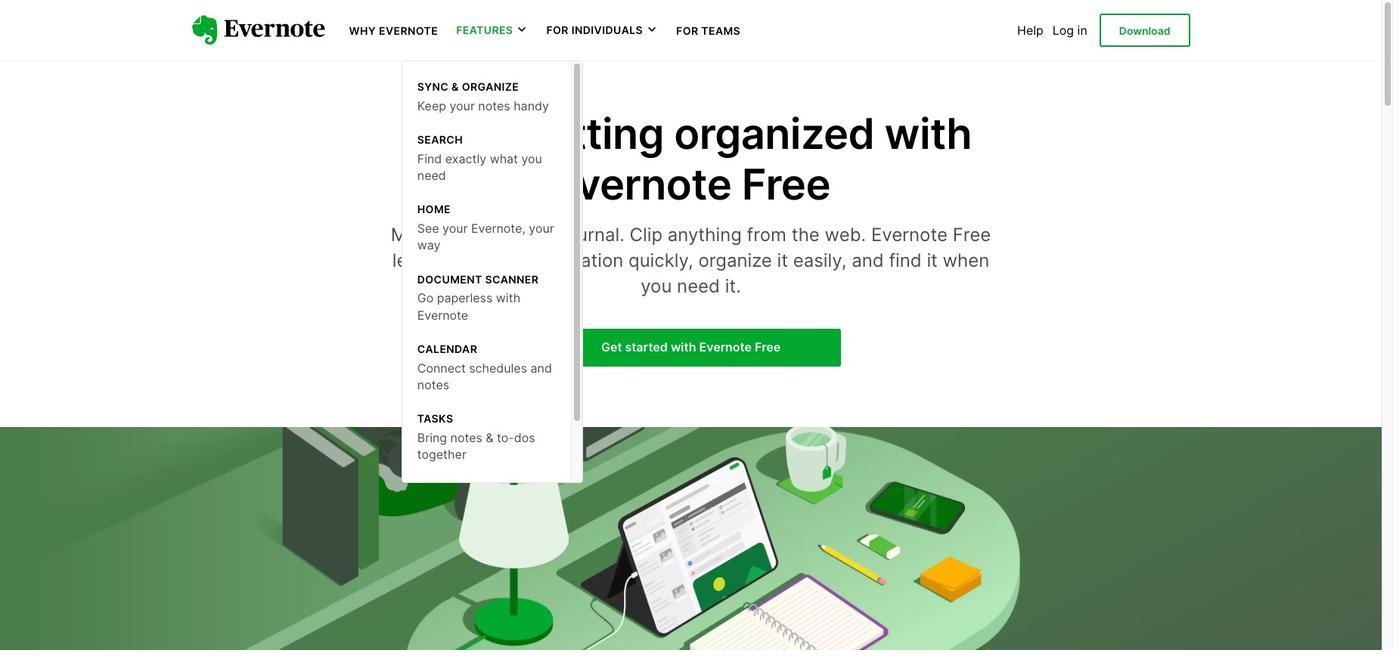 Task type: locate. For each thing, give the bounding box(es) containing it.
1 horizontal spatial it
[[927, 250, 938, 272]]

for individuals
[[547, 24, 643, 36]]

1 vertical spatial with
[[496, 291, 521, 306]]

for for for teams
[[676, 24, 699, 37]]

0 vertical spatial &
[[452, 80, 459, 93]]

see
[[417, 221, 439, 236]]

0 vertical spatial keep
[[417, 98, 446, 113]]

2 vertical spatial you
[[641, 275, 672, 297]]

0 vertical spatial notes
[[478, 98, 510, 113]]

notes down connect
[[417, 378, 449, 393]]

clip
[[630, 224, 663, 246]]

1 vertical spatial and
[[531, 361, 552, 376]]

1 vertical spatial need
[[677, 275, 720, 297]]

need inside search find exactly what you need
[[417, 168, 446, 183]]

free
[[742, 159, 831, 210], [953, 224, 991, 246], [755, 340, 781, 355]]

1 horizontal spatial for
[[676, 24, 699, 37]]

keep
[[417, 98, 446, 113], [498, 224, 542, 246]]

organized
[[674, 108, 875, 160]]

0 vertical spatial and
[[852, 250, 884, 272]]

your
[[450, 98, 475, 113], [443, 221, 468, 236], [529, 221, 554, 236]]

features
[[456, 24, 513, 36]]

1 horizontal spatial with
[[671, 340, 696, 355]]

0 horizontal spatial keep
[[417, 98, 446, 113]]

why
[[349, 24, 376, 37]]

0 horizontal spatial &
[[452, 80, 459, 93]]

1 horizontal spatial &
[[486, 431, 494, 446]]

the
[[792, 224, 820, 246]]

for inside button
[[547, 24, 569, 36]]

1 vertical spatial &
[[486, 431, 494, 446]]

keep down "sync"
[[417, 98, 446, 113]]

and right schedules
[[531, 361, 552, 376]]

notes up together
[[451, 431, 483, 446]]

with inside start getting organized with evernote free
[[885, 108, 972, 160]]

1 horizontal spatial keep
[[498, 224, 542, 246]]

teams
[[702, 24, 741, 37]]

0 horizontal spatial it
[[777, 250, 788, 272]]

0 horizontal spatial and
[[531, 361, 552, 376]]

make plans. keep a journal. clip anything from the web. evernote free lets you collect information quickly, organize it easily, and find it when you need it.
[[391, 224, 991, 297]]

0 vertical spatial you
[[522, 151, 542, 166]]

need
[[417, 168, 446, 183], [677, 275, 720, 297]]

evernote down go
[[417, 308, 468, 323]]

2 vertical spatial notes
[[451, 431, 483, 446]]

0 vertical spatial need
[[417, 168, 446, 183]]

to-
[[497, 431, 514, 446]]

journal.
[[562, 224, 625, 246]]

when
[[943, 250, 990, 272]]

started
[[625, 340, 668, 355]]

free inside "make plans. keep a journal. clip anything from the web. evernote free lets you collect information quickly, organize it easily, and find it when you need it."
[[953, 224, 991, 246]]

2 vertical spatial free
[[755, 340, 781, 355]]

and down "web."
[[852, 250, 884, 272]]

connect
[[417, 361, 466, 376]]

get started with evernote free link
[[541, 329, 841, 367]]

and
[[852, 250, 884, 272], [531, 361, 552, 376]]

features button
[[456, 23, 528, 38]]

web clipper
[[417, 483, 491, 495]]

0 vertical spatial free
[[742, 159, 831, 210]]

your down organize
[[450, 98, 475, 113]]

and inside "make plans. keep a journal. clip anything from the web. evernote free lets you collect information quickly, organize it easily, and find it when you need it."
[[852, 250, 884, 272]]

help
[[1018, 23, 1044, 38]]

way
[[417, 238, 441, 253]]

from
[[747, 224, 787, 246]]

web
[[417, 483, 442, 495]]

1 it from the left
[[777, 250, 788, 272]]

0 vertical spatial with
[[885, 108, 972, 160]]

tasks
[[417, 413, 454, 426]]

1 horizontal spatial need
[[677, 275, 720, 297]]

evernote inside start getting organized with evernote free
[[551, 159, 732, 210]]

1 vertical spatial notes
[[417, 378, 449, 393]]

log in link
[[1053, 23, 1088, 38]]

evernote up find
[[871, 224, 948, 246]]

for teams link
[[676, 23, 741, 38]]

it right find
[[927, 250, 938, 272]]

document scanner go paperless with evernote
[[417, 273, 539, 323]]

for
[[547, 24, 569, 36], [676, 24, 699, 37]]

web.
[[825, 224, 866, 246]]

get started with evernote free
[[601, 340, 781, 355]]

0 horizontal spatial for
[[547, 24, 569, 36]]

your right see
[[443, 221, 468, 236]]

why evernote
[[349, 24, 438, 37]]

for left individuals
[[547, 24, 569, 36]]

notes down organize
[[478, 98, 510, 113]]

keep left a
[[498, 224, 542, 246]]

notes inside the sync & organize keep your notes handy
[[478, 98, 510, 113]]

bring
[[417, 431, 447, 446]]

0 horizontal spatial you
[[428, 250, 459, 272]]

collect
[[465, 250, 521, 272]]

go
[[417, 291, 434, 306]]

schedules
[[469, 361, 527, 376]]

need left 'it.'
[[677, 275, 720, 297]]

2 horizontal spatial with
[[885, 108, 972, 160]]

quickly,
[[629, 250, 694, 272]]

you inside search find exactly what you need
[[522, 151, 542, 166]]

notes inside tasks bring notes & to-dos together
[[451, 431, 483, 446]]

for individuals button
[[547, 23, 658, 38]]

sync
[[417, 80, 449, 93]]

evernote
[[379, 24, 438, 37], [551, 159, 732, 210], [871, 224, 948, 246], [417, 308, 468, 323], [699, 340, 752, 355]]

& right "sync"
[[452, 80, 459, 93]]

log
[[1053, 23, 1074, 38]]

need down 'find' on the top left of page
[[417, 168, 446, 183]]

1 horizontal spatial and
[[852, 250, 884, 272]]

your right evernote,
[[529, 221, 554, 236]]

download link
[[1100, 13, 1190, 47]]

you
[[522, 151, 542, 166], [428, 250, 459, 272], [641, 275, 672, 297]]

0 horizontal spatial need
[[417, 168, 446, 183]]

2 it from the left
[[927, 250, 938, 272]]

what
[[490, 151, 518, 166]]

you right what
[[522, 151, 542, 166]]

need inside "make plans. keep a journal. clip anything from the web. evernote free lets you collect information quickly, organize it easily, and find it when you need it."
[[677, 275, 720, 297]]

with
[[885, 108, 972, 160], [496, 291, 521, 306], [671, 340, 696, 355]]

1 vertical spatial keep
[[498, 224, 542, 246]]

& left "to-"
[[486, 431, 494, 446]]

&
[[452, 80, 459, 93], [486, 431, 494, 446]]

1 horizontal spatial you
[[522, 151, 542, 166]]

individuals
[[572, 24, 643, 36]]

for left teams
[[676, 24, 699, 37]]

you down quickly, in the left of the page
[[641, 275, 672, 297]]

it
[[777, 250, 788, 272], [927, 250, 938, 272]]

search
[[417, 133, 463, 146]]

calendar connect schedules and notes
[[417, 343, 552, 393]]

you up document
[[428, 250, 459, 272]]

notes
[[478, 98, 510, 113], [417, 378, 449, 393], [451, 431, 483, 446]]

evernote up clip
[[551, 159, 732, 210]]

handy
[[514, 98, 549, 113]]

your inside the sync & organize keep your notes handy
[[450, 98, 475, 113]]

for teams
[[676, 24, 741, 37]]

log in
[[1053, 23, 1088, 38]]

evernote logo image
[[192, 15, 325, 45]]

0 horizontal spatial with
[[496, 291, 521, 306]]

1 vertical spatial free
[[953, 224, 991, 246]]

it down from
[[777, 250, 788, 272]]

find
[[889, 250, 922, 272]]

and inside calendar connect schedules and notes
[[531, 361, 552, 376]]

search find exactly what you need
[[417, 133, 542, 183]]

anything
[[668, 224, 742, 246]]



Task type: describe. For each thing, give the bounding box(es) containing it.
calendar
[[417, 343, 478, 356]]

evernote down 'it.'
[[699, 340, 752, 355]]

keep inside the sync & organize keep your notes handy
[[417, 98, 446, 113]]

tasks bring notes & to-dos together
[[417, 413, 535, 463]]

a
[[547, 224, 557, 246]]

together
[[417, 447, 467, 463]]

sync & organize keep your notes handy
[[417, 80, 549, 113]]

evernote right why
[[379, 24, 438, 37]]

2 vertical spatial with
[[671, 340, 696, 355]]

find
[[417, 151, 442, 166]]

document
[[417, 273, 482, 286]]

paperless
[[437, 291, 493, 306]]

scanner
[[485, 273, 539, 286]]

with inside document scanner go paperless with evernote
[[496, 291, 521, 306]]

evernote inside document scanner go paperless with evernote
[[417, 308, 468, 323]]

for for for individuals
[[547, 24, 569, 36]]

why evernote link
[[349, 23, 438, 38]]

your for your
[[529, 221, 554, 236]]

illustration of many devices using evernote image
[[0, 427, 1382, 651]]

& inside tasks bring notes & to-dos together
[[486, 431, 494, 446]]

lets
[[392, 250, 423, 272]]

keep inside "make plans. keep a journal. clip anything from the web. evernote free lets you collect information quickly, organize it easily, and find it when you need it."
[[498, 224, 542, 246]]

exactly
[[445, 151, 487, 166]]

free inside start getting organized with evernote free
[[742, 159, 831, 210]]

easily,
[[793, 250, 847, 272]]

plans.
[[443, 224, 493, 246]]

& inside the sync & organize keep your notes handy
[[452, 80, 459, 93]]

in
[[1078, 23, 1088, 38]]

1 vertical spatial you
[[428, 250, 459, 272]]

download
[[1120, 24, 1171, 37]]

information
[[527, 250, 624, 272]]

organize
[[462, 80, 519, 93]]

evernote,
[[471, 221, 526, 236]]

it.
[[725, 275, 741, 297]]

dos
[[514, 431, 535, 446]]

2 horizontal spatial you
[[641, 275, 672, 297]]

get
[[601, 340, 622, 355]]

home
[[417, 203, 451, 216]]

start getting organized with evernote free
[[410, 108, 972, 210]]

notes inside calendar connect schedules and notes
[[417, 378, 449, 393]]

make
[[391, 224, 437, 246]]

home see your evernote, your way
[[417, 203, 554, 253]]

start
[[410, 108, 510, 160]]

your for organize
[[450, 98, 475, 113]]

web clipper link
[[417, 482, 556, 534]]

getting
[[520, 108, 664, 160]]

organize
[[699, 250, 772, 272]]

clipper
[[445, 483, 491, 495]]

help link
[[1018, 23, 1044, 38]]

evernote inside "make plans. keep a journal. clip anything from the web. evernote free lets you collect information quickly, organize it easily, and find it when you need it."
[[871, 224, 948, 246]]



Task type: vqa. For each thing, say whether or not it's contained in the screenshot.


